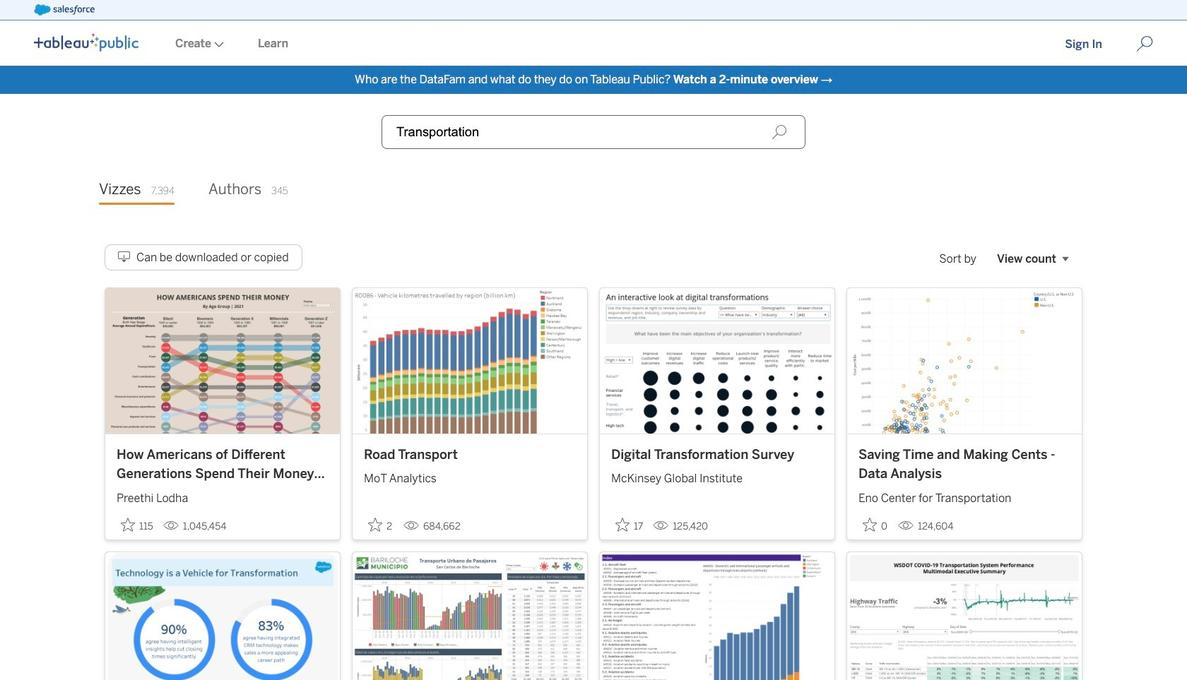 Task type: locate. For each thing, give the bounding box(es) containing it.
Add Favorite button
[[117, 513, 157, 537], [364, 513, 398, 537], [611, 513, 647, 537], [859, 513, 892, 537]]

1 add favorite button from the left
[[117, 513, 157, 537]]

3 add favorite image from the left
[[863, 518, 877, 532]]

2 horizontal spatial add favorite image
[[863, 518, 877, 532]]

1 horizontal spatial add favorite image
[[615, 518, 630, 532]]

Search input field
[[382, 115, 806, 149]]

workbook thumbnail image
[[105, 288, 340, 434], [353, 288, 587, 434], [600, 288, 835, 434], [847, 288, 1082, 434], [105, 552, 340, 680], [353, 552, 587, 680], [600, 552, 835, 680], [847, 552, 1082, 680]]

logo image
[[34, 33, 138, 52]]

2 add favorite button from the left
[[364, 513, 398, 537]]

add favorite image
[[368, 518, 382, 532], [615, 518, 630, 532], [863, 518, 877, 532]]

create image
[[211, 42, 224, 47]]

0 horizontal spatial add favorite image
[[368, 518, 382, 532]]

4 add favorite button from the left
[[859, 513, 892, 537]]

search image
[[772, 124, 787, 140]]



Task type: describe. For each thing, give the bounding box(es) containing it.
2 add favorite image from the left
[[615, 518, 630, 532]]

salesforce logo image
[[34, 4, 95, 16]]

3 add favorite button from the left
[[611, 513, 647, 537]]

1 add favorite image from the left
[[368, 518, 382, 532]]

go to search image
[[1119, 35, 1170, 52]]

add favorite image
[[121, 518, 135, 532]]



Task type: vqa. For each thing, say whether or not it's contained in the screenshot.
"Search input" field
yes



